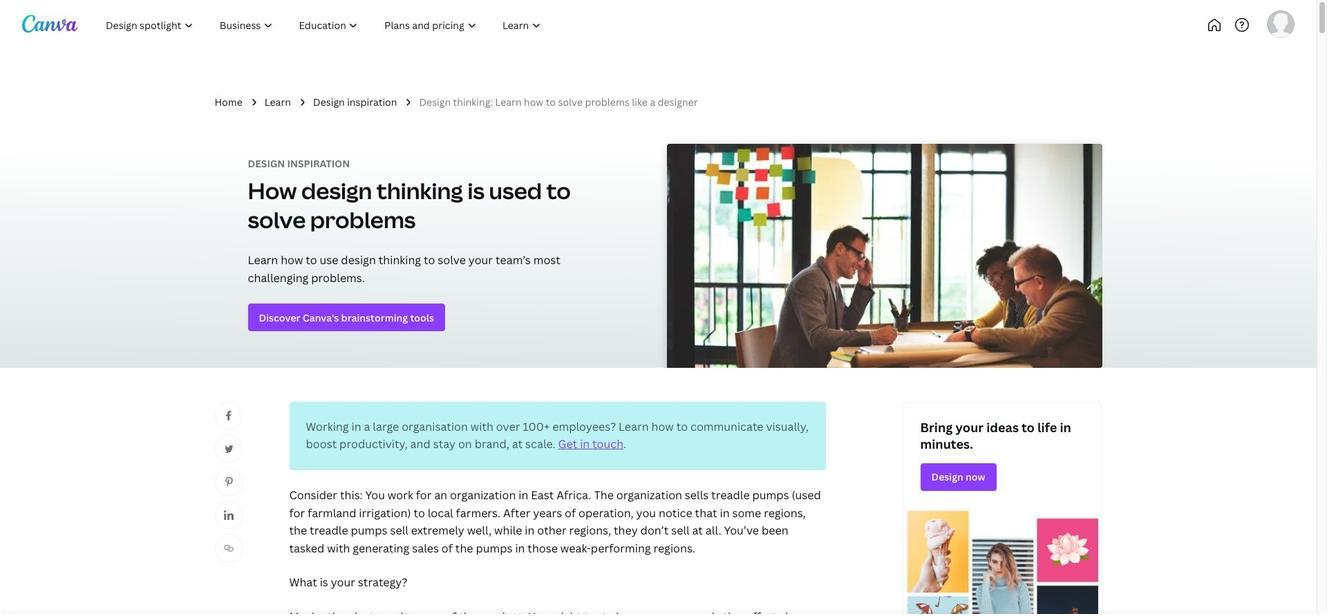 Task type: locate. For each thing, give the bounding box(es) containing it.
design thinking image
[[667, 144, 1103, 389]]



Task type: vqa. For each thing, say whether or not it's contained in the screenshot.
Top level navigation element at left
yes



Task type: describe. For each thing, give the bounding box(es) containing it.
top level navigation element
[[94, 11, 600, 39]]



